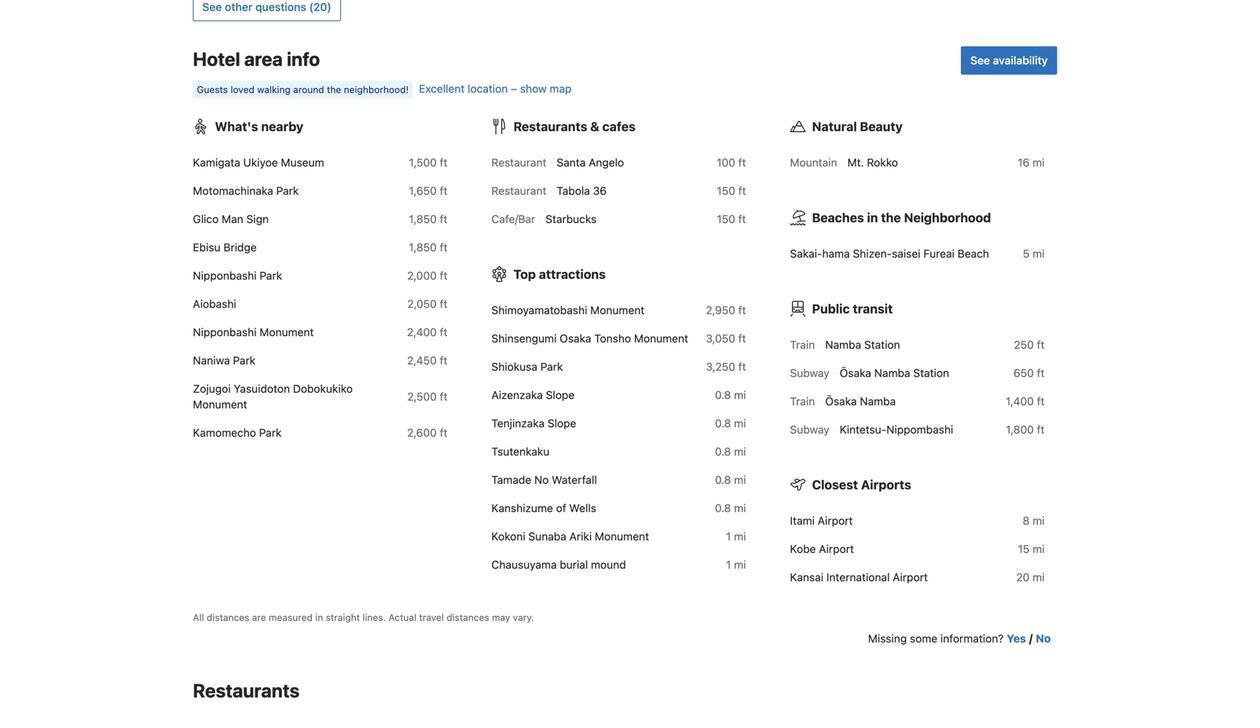 Task type: describe. For each thing, give the bounding box(es) containing it.
nearby
[[261, 119, 304, 134]]

tabola 36
[[557, 184, 607, 197]]

–
[[511, 82, 517, 95]]

missing some information? yes / no
[[869, 633, 1052, 646]]

kanshizume
[[492, 502, 553, 515]]

see other questions (20)
[[202, 0, 332, 13]]

train for ōsaka namba
[[791, 395, 816, 408]]

1,500
[[409, 156, 437, 169]]

missing
[[869, 633, 907, 646]]

glico
[[193, 213, 219, 226]]

loved
[[231, 84, 255, 95]]

questions
[[256, 0, 306, 13]]

ōsaka for ōsaka namba station
[[840, 367, 872, 380]]

location
[[468, 82, 508, 95]]

guests
[[197, 84, 228, 95]]

closest airports
[[813, 478, 912, 493]]

250 ft
[[1015, 339, 1045, 352]]

2,500
[[408, 390, 437, 403]]

mt. rokko
[[848, 156, 899, 169]]

transit
[[853, 302, 893, 317]]

0 horizontal spatial station
[[865, 339, 901, 352]]

beaches in the neighborhood
[[813, 210, 992, 225]]

hama
[[823, 247, 850, 260]]

0.8 mi for aizenzaka slope
[[715, 389, 747, 402]]

all
[[193, 613, 204, 624]]

fureai
[[924, 247, 955, 260]]

map
[[550, 82, 572, 95]]

restaurant for santa angelo
[[492, 156, 547, 169]]

shimoyamatobashi monument
[[492, 304, 645, 317]]

mi for itami
[[1033, 515, 1045, 528]]

travel
[[419, 613, 444, 624]]

1,850 for ebisu bridge
[[409, 241, 437, 254]]

namba for ōsaka namba
[[860, 395, 896, 408]]

kamomecho
[[193, 427, 256, 440]]

monument up the tonsho
[[591, 304, 645, 317]]

2,950
[[706, 304, 736, 317]]

tabola
[[557, 184, 590, 197]]

measured
[[269, 613, 313, 624]]

shiokusa park
[[492, 361, 563, 374]]

actual
[[389, 613, 417, 624]]

nipponbashi monument
[[193, 326, 314, 339]]

subway for kintetsu-nippombashi
[[791, 423, 830, 436]]

16 mi
[[1018, 156, 1045, 169]]

glico man sign
[[193, 213, 269, 226]]

mi for kobe
[[1033, 543, 1045, 556]]

2,050 ft
[[408, 298, 448, 311]]

ōsaka for ōsaka namba
[[826, 395, 857, 408]]

0.8 for aizenzaka slope
[[715, 389, 732, 402]]

0.8 mi for tsutenkaku
[[715, 445, 747, 458]]

airport for kobe airport
[[819, 543, 855, 556]]

see for see availability
[[971, 54, 991, 67]]

mi for chausuyama
[[734, 559, 747, 572]]

20 mi
[[1017, 571, 1045, 584]]

tsutenkaku
[[492, 445, 550, 458]]

mi for kanshizume
[[734, 502, 747, 515]]

2 distances from the left
[[447, 613, 490, 624]]

2,400 ft
[[407, 326, 448, 339]]

0.8 for tsutenkaku
[[715, 445, 732, 458]]

nipponbashi park
[[193, 269, 282, 282]]

natural
[[813, 119, 858, 134]]

santa angelo
[[557, 156, 624, 169]]

kokoni sunaba ariki monument
[[492, 530, 650, 543]]

nipponbashi for nipponbashi monument
[[193, 326, 257, 339]]

burial
[[560, 559, 588, 572]]

slope for tenjinzaka slope
[[548, 417, 577, 430]]

2,600
[[407, 427, 437, 440]]

excellent
[[419, 82, 465, 95]]

1,400 ft
[[1006, 395, 1045, 408]]

15 mi
[[1019, 543, 1045, 556]]

around
[[293, 84, 324, 95]]

slope for aizenzaka slope
[[546, 389, 575, 402]]

santa
[[557, 156, 586, 169]]

top attractions
[[514, 267, 606, 282]]

park for kamomecho park
[[259, 427, 282, 440]]

natural beauty
[[813, 119, 903, 134]]

see other questions (20) button
[[193, 0, 341, 21]]

1,650 ft
[[409, 184, 448, 197]]

mound
[[591, 559, 626, 572]]

hotel area info
[[193, 48, 320, 70]]

1 vertical spatial the
[[882, 210, 902, 225]]

1,850 ft for ebisu bridge
[[409, 241, 448, 254]]

1,850 ft for glico man sign
[[409, 213, 448, 226]]

mi for tenjinzaka
[[734, 417, 747, 430]]

yasuidoton
[[234, 383, 290, 396]]

no button
[[1037, 631, 1052, 647]]

20
[[1017, 571, 1030, 584]]

0.8 mi for tamade no waterfall
[[715, 474, 747, 487]]

wells
[[570, 502, 597, 515]]

aizenzaka
[[492, 389, 543, 402]]

650
[[1014, 367, 1035, 380]]

some
[[910, 633, 938, 646]]

sign
[[247, 213, 269, 226]]

mi for kokoni
[[734, 530, 747, 543]]

kansai international airport
[[791, 571, 928, 584]]

3,050
[[706, 332, 736, 345]]

3,250 ft
[[706, 361, 747, 374]]

monument for tonsho
[[634, 332, 689, 345]]

what's nearby
[[215, 119, 304, 134]]

mountain
[[791, 156, 838, 169]]

0 horizontal spatial the
[[327, 84, 341, 95]]

1 for kokoni sunaba ariki monument
[[727, 530, 732, 543]]

walking
[[257, 84, 291, 95]]

0 horizontal spatial in
[[315, 613, 323, 624]]

osaka
[[560, 332, 592, 345]]

shinsengumi osaka tonsho monument
[[492, 332, 689, 345]]

starbucks
[[546, 213, 597, 226]]

kansai
[[791, 571, 824, 584]]

ebisu bridge
[[193, 241, 257, 254]]

monument for dobokukiko
[[193, 398, 247, 411]]

5
[[1024, 247, 1030, 260]]

tenjinzaka
[[492, 417, 545, 430]]

see availability button
[[962, 46, 1058, 75]]

0.8 for tenjinzaka slope
[[715, 417, 732, 430]]

mi for tamade
[[734, 474, 747, 487]]

man
[[222, 213, 244, 226]]

1,650
[[409, 184, 437, 197]]

1,850 for glico man sign
[[409, 213, 437, 226]]

naniwa park
[[193, 354, 256, 367]]

15
[[1019, 543, 1030, 556]]

may
[[492, 613, 511, 624]]

what's
[[215, 119, 258, 134]]

0.8 for kanshizume of wells
[[715, 502, 732, 515]]



Task type: vqa. For each thing, say whether or not it's contained in the screenshot.


Task type: locate. For each thing, give the bounding box(es) containing it.
2 150 from the top
[[717, 213, 736, 226]]

monument up mound
[[595, 530, 650, 543]]

nipponbashi down ebisu bridge
[[193, 269, 257, 282]]

2 1,850 ft from the top
[[409, 241, 448, 254]]

neighborhood
[[905, 210, 992, 225]]

1 horizontal spatial station
[[914, 367, 950, 380]]

1 train from the top
[[791, 339, 816, 352]]

1 vertical spatial restaurant
[[492, 184, 547, 197]]

excellent location – show map
[[419, 82, 572, 95]]

2 vertical spatial namba
[[860, 395, 896, 408]]

aizenzaka slope
[[492, 389, 575, 402]]

park for nipponbashi park
[[260, 269, 282, 282]]

monument up yasuidoton
[[260, 326, 314, 339]]

namba down namba station at top right
[[875, 367, 911, 380]]

1,850 ft down 1,650 ft
[[409, 213, 448, 226]]

kintetsu-
[[840, 423, 887, 436]]

1,800 ft
[[1007, 423, 1045, 436]]

1 vertical spatial 1,850 ft
[[409, 241, 448, 254]]

saisei
[[893, 247, 921, 260]]

kamigata ukiyoe museum
[[193, 156, 324, 169]]

1 horizontal spatial in
[[868, 210, 879, 225]]

2,050
[[408, 298, 437, 311]]

monument down zojugoi at the left of the page
[[193, 398, 247, 411]]

1 150 ft from the top
[[717, 184, 747, 197]]

0 vertical spatial namba
[[826, 339, 862, 352]]

1 1,850 from the top
[[409, 213, 437, 226]]

0.8 mi
[[715, 389, 747, 402], [715, 417, 747, 430], [715, 445, 747, 458], [715, 474, 747, 487], [715, 502, 747, 515]]

1 vertical spatial see
[[971, 54, 991, 67]]

1 horizontal spatial distances
[[447, 613, 490, 624]]

1 vertical spatial 150
[[717, 213, 736, 226]]

0 vertical spatial the
[[327, 84, 341, 95]]

1 1 from the top
[[727, 530, 732, 543]]

150 for starbucks
[[717, 213, 736, 226]]

airport right international
[[893, 571, 928, 584]]

namba up the kintetsu-
[[860, 395, 896, 408]]

park for naniwa park
[[233, 354, 256, 367]]

monument right the tonsho
[[634, 332, 689, 345]]

2 nipponbashi from the top
[[193, 326, 257, 339]]

150 for tabola 36
[[717, 184, 736, 197]]

no up kanshizume of wells
[[535, 474, 549, 487]]

see for see other questions (20)
[[202, 0, 222, 13]]

1 vertical spatial 1,850
[[409, 241, 437, 254]]

slope down aizenzaka slope
[[548, 417, 577, 430]]

shimoyamatobashi
[[492, 304, 588, 317]]

park up aizenzaka slope
[[541, 361, 563, 374]]

yes button
[[1007, 631, 1027, 647]]

3 0.8 from the top
[[715, 445, 732, 458]]

aiobashi
[[193, 298, 237, 311]]

0 horizontal spatial restaurants
[[193, 680, 300, 702]]

1 nipponbashi from the top
[[193, 269, 257, 282]]

nipponbashi up naniwa park
[[193, 326, 257, 339]]

0 vertical spatial station
[[865, 339, 901, 352]]

station up nippombashi at the bottom right of the page
[[914, 367, 950, 380]]

information?
[[941, 633, 1004, 646]]

train down public
[[791, 339, 816, 352]]

restaurants down are
[[193, 680, 300, 702]]

0 vertical spatial restaurants
[[514, 119, 588, 134]]

beach
[[958, 247, 990, 260]]

1,850 down 1,650 at the top left of page
[[409, 213, 437, 226]]

subway
[[791, 367, 830, 380], [791, 423, 830, 436]]

5 0.8 mi from the top
[[715, 502, 747, 515]]

nipponbashi
[[193, 269, 257, 282], [193, 326, 257, 339]]

1 vertical spatial subway
[[791, 423, 830, 436]]

airport for itami airport
[[818, 515, 853, 528]]

3 0.8 mi from the top
[[715, 445, 747, 458]]

train for namba station
[[791, 339, 816, 352]]

1 1 mi from the top
[[727, 530, 747, 543]]

ukiyoe
[[243, 156, 278, 169]]

waterfall
[[552, 474, 597, 487]]

dobokukiko
[[293, 383, 353, 396]]

1 mi for chausuyama burial mound
[[727, 559, 747, 572]]

1 vertical spatial airport
[[819, 543, 855, 556]]

0.8 mi for tenjinzaka slope
[[715, 417, 747, 430]]

airport down 'itami airport'
[[819, 543, 855, 556]]

tenjinzaka slope
[[492, 417, 577, 430]]

public transit
[[813, 302, 893, 317]]

2,000 ft
[[408, 269, 448, 282]]

airport up kobe airport
[[818, 515, 853, 528]]

4 0.8 from the top
[[715, 474, 732, 487]]

restaurants down map
[[514, 119, 588, 134]]

hotel
[[193, 48, 240, 70]]

1
[[727, 530, 732, 543], [727, 559, 732, 572]]

namba for ōsaka namba station
[[875, 367, 911, 380]]

1 horizontal spatial the
[[882, 210, 902, 225]]

2 restaurant from the top
[[492, 184, 547, 197]]

ōsaka up the kintetsu-
[[826, 395, 857, 408]]

1,850 up 2,000
[[409, 241, 437, 254]]

0 vertical spatial 150 ft
[[717, 184, 747, 197]]

park for motomachinaka park
[[276, 184, 299, 197]]

0 vertical spatial train
[[791, 339, 816, 352]]

park down nipponbashi monument
[[233, 354, 256, 367]]

2 train from the top
[[791, 395, 816, 408]]

other
[[225, 0, 253, 13]]

no right the /
[[1037, 633, 1052, 646]]

monument for ariki
[[595, 530, 650, 543]]

0 vertical spatial in
[[868, 210, 879, 225]]

0 horizontal spatial distances
[[207, 613, 250, 624]]

1 mi for kokoni sunaba ariki monument
[[727, 530, 747, 543]]

see left other
[[202, 0, 222, 13]]

0 vertical spatial no
[[535, 474, 549, 487]]

2 0.8 from the top
[[715, 417, 732, 430]]

0 vertical spatial nipponbashi
[[193, 269, 257, 282]]

itami airport
[[791, 515, 853, 528]]

see inside see other questions (20) button
[[202, 0, 222, 13]]

0 vertical spatial subway
[[791, 367, 830, 380]]

0 vertical spatial slope
[[546, 389, 575, 402]]

info
[[287, 48, 320, 70]]

1 restaurant from the top
[[492, 156, 547, 169]]

mi for aizenzaka
[[734, 389, 747, 402]]

1 vertical spatial station
[[914, 367, 950, 380]]

monument
[[591, 304, 645, 317], [260, 326, 314, 339], [634, 332, 689, 345], [193, 398, 247, 411], [595, 530, 650, 543]]

ōsaka namba
[[826, 395, 896, 408]]

kamigata
[[193, 156, 240, 169]]

0 vertical spatial 1 mi
[[727, 530, 747, 543]]

in left straight
[[315, 613, 323, 624]]

1 vertical spatial 1
[[727, 559, 732, 572]]

itami
[[791, 515, 815, 528]]

2,400
[[407, 326, 437, 339]]

4 0.8 mi from the top
[[715, 474, 747, 487]]

nippombashi
[[887, 423, 954, 436]]

park for shiokusa park
[[541, 361, 563, 374]]

of
[[556, 502, 567, 515]]

area
[[244, 48, 283, 70]]

2 0.8 mi from the top
[[715, 417, 747, 430]]

park down sign
[[260, 269, 282, 282]]

namba
[[826, 339, 862, 352], [875, 367, 911, 380], [860, 395, 896, 408]]

1 horizontal spatial no
[[1037, 633, 1052, 646]]

150 ft for starbucks
[[717, 213, 747, 226]]

1,800
[[1007, 423, 1035, 436]]

airport
[[818, 515, 853, 528], [819, 543, 855, 556], [893, 571, 928, 584]]

100
[[717, 156, 736, 169]]

1 mi left the kobe
[[727, 530, 747, 543]]

2,450 ft
[[407, 354, 448, 367]]

namba station
[[826, 339, 901, 352]]

2 1 from the top
[[727, 559, 732, 572]]

attractions
[[539, 267, 606, 282]]

see left availability
[[971, 54, 991, 67]]

guests loved walking around the neighborhood!
[[197, 84, 409, 95]]

8
[[1023, 515, 1030, 528]]

150 ft for tabola 36
[[717, 184, 747, 197]]

1 0.8 mi from the top
[[715, 389, 747, 402]]

ōsaka up the ōsaka namba
[[840, 367, 872, 380]]

neighborhood!
[[344, 84, 409, 95]]

mi for kansai
[[1033, 571, 1045, 584]]

1 150 from the top
[[717, 184, 736, 197]]

1 mi left kansai
[[727, 559, 747, 572]]

in right beaches
[[868, 210, 879, 225]]

5 0.8 from the top
[[715, 502, 732, 515]]

1 vertical spatial train
[[791, 395, 816, 408]]

1 horizontal spatial see
[[971, 54, 991, 67]]

1 vertical spatial restaurants
[[193, 680, 300, 702]]

100 ft
[[717, 156, 747, 169]]

1 0.8 from the top
[[715, 389, 732, 402]]

motomachinaka
[[193, 184, 273, 197]]

0.8
[[715, 389, 732, 402], [715, 417, 732, 430], [715, 445, 732, 458], [715, 474, 732, 487], [715, 502, 732, 515]]

1 for chausuyama burial mound
[[727, 559, 732, 572]]

subway for ōsaka namba station
[[791, 367, 830, 380]]

0.8 mi for kanshizume of wells
[[715, 502, 747, 515]]

1 vertical spatial ōsaka
[[826, 395, 857, 408]]

0 vertical spatial restaurant
[[492, 156, 547, 169]]

restaurant up cafe/bar
[[492, 184, 547, 197]]

kamomecho park
[[193, 427, 282, 440]]

subway up the ōsaka namba
[[791, 367, 830, 380]]

0 horizontal spatial no
[[535, 474, 549, 487]]

zojugoi
[[193, 383, 231, 396]]

mt.
[[848, 156, 865, 169]]

3,250
[[706, 361, 736, 374]]

1 vertical spatial no
[[1037, 633, 1052, 646]]

public
[[813, 302, 850, 317]]

subway left the kintetsu-
[[791, 423, 830, 436]]

show
[[520, 82, 547, 95]]

chausuyama burial mound
[[492, 559, 626, 572]]

1 vertical spatial 150 ft
[[717, 213, 747, 226]]

park down zojugoi yasuidoton dobokukiko monument
[[259, 427, 282, 440]]

chausuyama
[[492, 559, 557, 572]]

2,450
[[407, 354, 437, 367]]

1 1,850 ft from the top
[[409, 213, 448, 226]]

distances left may
[[447, 613, 490, 624]]

0 vertical spatial see
[[202, 0, 222, 13]]

2 subway from the top
[[791, 423, 830, 436]]

museum
[[281, 156, 324, 169]]

restaurants for restaurants
[[193, 680, 300, 702]]

2 1 mi from the top
[[727, 559, 747, 572]]

the right the around
[[327, 84, 341, 95]]

0 vertical spatial 1,850 ft
[[409, 213, 448, 226]]

1 distances from the left
[[207, 613, 250, 624]]

tonsho
[[595, 332, 631, 345]]

restaurant for tabola 36
[[492, 184, 547, 197]]

cafes
[[603, 119, 636, 134]]

1 vertical spatial nipponbashi
[[193, 326, 257, 339]]

kanshizume of wells
[[492, 502, 597, 515]]

2,600 ft
[[407, 427, 448, 440]]

airports
[[862, 478, 912, 493]]

namba down public transit
[[826, 339, 862, 352]]

1 vertical spatial namba
[[875, 367, 911, 380]]

1 subway from the top
[[791, 367, 830, 380]]

2 vertical spatial airport
[[893, 571, 928, 584]]

2 1,850 from the top
[[409, 241, 437, 254]]

angelo
[[589, 156, 624, 169]]

0.8 for tamade no waterfall
[[715, 474, 732, 487]]

station up ōsaka namba station
[[865, 339, 901, 352]]

1 vertical spatial 1 mi
[[727, 559, 747, 572]]

mi for sakai-
[[1033, 247, 1045, 260]]

lines.
[[363, 613, 386, 624]]

0 vertical spatial 150
[[717, 184, 736, 197]]

&
[[591, 119, 600, 134]]

closest
[[813, 478, 859, 493]]

nipponbashi for nipponbashi park
[[193, 269, 257, 282]]

rokko
[[868, 156, 899, 169]]

tamade no waterfall
[[492, 474, 597, 487]]

park down museum
[[276, 184, 299, 197]]

1 horizontal spatial restaurants
[[514, 119, 588, 134]]

2 150 ft from the top
[[717, 213, 747, 226]]

the up sakai-hama shizen-saisei fureai beach
[[882, 210, 902, 225]]

150
[[717, 184, 736, 197], [717, 213, 736, 226]]

/
[[1030, 633, 1033, 646]]

1 vertical spatial in
[[315, 613, 323, 624]]

monument inside zojugoi yasuidoton dobokukiko monument
[[193, 398, 247, 411]]

0 vertical spatial 1,850
[[409, 213, 437, 226]]

see inside see availability button
[[971, 54, 991, 67]]

1 vertical spatial slope
[[548, 417, 577, 430]]

distances right all
[[207, 613, 250, 624]]

sunaba
[[529, 530, 567, 543]]

0 vertical spatial ōsaka
[[840, 367, 872, 380]]

restaurants for restaurants & cafes
[[514, 119, 588, 134]]

1,850 ft up 2,000 ft
[[409, 241, 448, 254]]

train left the ōsaka namba
[[791, 395, 816, 408]]

are
[[252, 613, 266, 624]]

0 vertical spatial airport
[[818, 515, 853, 528]]

0 horizontal spatial see
[[202, 0, 222, 13]]

0 vertical spatial 1
[[727, 530, 732, 543]]

restaurant left santa
[[492, 156, 547, 169]]

slope up tenjinzaka slope
[[546, 389, 575, 402]]



